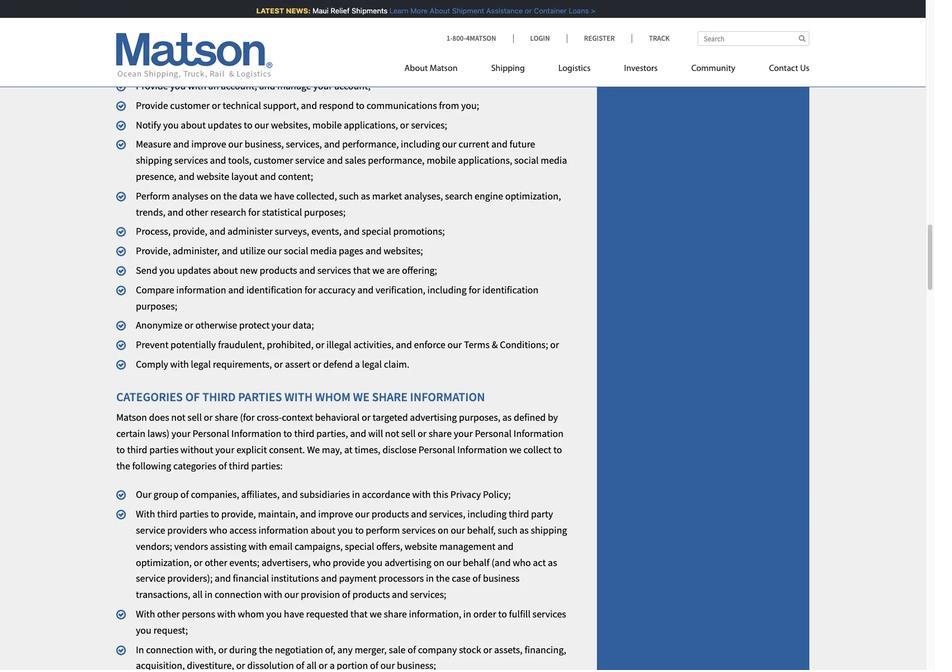 Task type: vqa. For each thing, say whether or not it's contained in the screenshot.
2nd appropriate from the bottom
no



Task type: describe. For each thing, give the bounding box(es) containing it.
protect
[[239, 319, 270, 332]]

services; inside with third parties to provide, maintain, and improve our products and services, including third party service providers who access information about you to perform services on our behalf, such as shipping vendors; vendors assisting with email campaigns, special offers, website management and optimization, or other events; advertisers, who provide you advertising on our behalf (and who act as service providers); and financial institutions and payment processors in the case of business transactions, all in connection with our provision of products and services;
[[410, 588, 446, 601]]

about matson
[[405, 64, 458, 73]]

in
[[136, 643, 144, 656]]

process, provide, and administer surveys, events, and special promotions;
[[136, 225, 445, 238]]

0 vertical spatial performance,
[[342, 138, 399, 151]]

or left assert
[[274, 358, 283, 371]]

0 horizontal spatial mobile
[[312, 118, 342, 131]]

parties
[[238, 389, 282, 405]]

company
[[418, 643, 457, 656]]

up,
[[449, 5, 462, 18]]

collected,
[[296, 189, 337, 202]]

provision
[[301, 588, 340, 601]]

matson inside matson does not sell or share (for cross-context behavioral or targeted advertising purposes, as defined by certain laws) your personal information to third parties, and will not sell or share your personal information to third parties without your explicit consent. we may, at times, disclose personal information we collect to the following categories of third parties:
[[116, 411, 147, 424]]

1 vertical spatial updates
[[177, 264, 211, 277]]

our up perform
[[355, 508, 370, 521]]

offers,
[[376, 540, 403, 553]]

on inside perform analyses on the data we have collected, such as market analyses, search engine optimization, trends, and other research for statistical purposes;
[[210, 189, 221, 202]]

all inside in connection with, or during the negotiation of, any merger, sale of company stock or assets, financing, acquisition, divestiture, or dissolution of all or a portion of our business;
[[307, 659, 317, 670]]

provide,
[[136, 245, 171, 257]]

your up respond
[[313, 79, 332, 92]]

you right notify
[[163, 118, 179, 131]]

information inside with third parties to provide, maintain, and improve our products and services, including third party service providers who access information about you to perform services on our behalf, such as shipping vendors; vendors assisting with email campaigns, special offers, website management and optimization, or other events; advertisers, who provide you advertising on our behalf (and who act as service providers); and financial institutions and payment processors in the case of business transactions, all in connection with our provision of products and services;
[[259, 524, 309, 537]]

provide for provide the services you or others request, including for accepting, picking up, delivering, and tracking shipments;
[[136, 5, 168, 18]]

management
[[439, 540, 496, 553]]

community link
[[675, 59, 752, 82]]

fulfill
[[509, 608, 531, 621]]

as inside matson does not sell or share (for cross-context behavioral or targeted advertising purposes, as defined by certain laws) your personal information to third parties, and will not sell or share your personal information to third parties without your explicit consent. we may, at times, disclose personal information we collect to the following categories of third parties:
[[503, 411, 512, 424]]

you right whom
[[266, 608, 282, 621]]

the inside the provide the services you or others request, including for accepting, picking up, delivering, and tracking shipments;
[[170, 5, 184, 18]]

we inside with other persons with whom you have requested that we share information, in order to fulfill services you request;
[[370, 608, 382, 621]]

about inside top menu navigation
[[405, 64, 428, 73]]

all inside with third parties to provide, maintain, and improve our products and services, including third party service providers who access information about you to perform services on our behalf, such as shipping vendors; vendors assisting with email campaigns, special offers, website management and optimization, or other events; advertisers, who provide you advertising on our behalf (and who act as service providers); and financial institutions and payment processors in the case of business transactions, all in connection with our provision of products and services;
[[192, 588, 203, 601]]

1 vertical spatial sell
[[401, 427, 416, 440]]

compare
[[136, 283, 174, 296]]

connection inside in connection with, or during the negotiation of, any merger, sale of company stock or assets, financing, acquisition, divestiture, or dissolution of all or a portion of our business;
[[146, 643, 193, 656]]

group
[[154, 488, 179, 501]]

of right provision
[[342, 588, 351, 601]]

comply with legal requirements, or assert or defend a legal claim.
[[136, 358, 410, 371]]

0 horizontal spatial personal
[[193, 427, 229, 440]]

you up campaigns,
[[338, 524, 353, 537]]

to down companies,
[[211, 508, 219, 521]]

divestiture,
[[187, 659, 234, 670]]

providers);
[[167, 572, 213, 585]]

or down third at bottom left
[[204, 411, 213, 424]]

services; for notify you about updates to our websites, mobile applications, or services;
[[411, 118, 447, 131]]

policy;
[[483, 488, 511, 501]]

special inside with third parties to provide, maintain, and improve our products and services, including third party service providers who access information about you to perform services on our behalf, such as shipping vendors; vendors assisting with email campaigns, special offers, website management and optimization, or other events; advertisers, who provide you advertising on our behalf (and who act as service providers); and financial institutions and payment processors in the case of business transactions, all in connection with our provision of products and services;
[[345, 540, 374, 553]]

share
[[372, 389, 408, 405]]

0 vertical spatial have
[[266, 41, 287, 53]]

request;
[[153, 624, 188, 637]]

you down blue matson logo with ocean, shipping, truck, rail and logistics written beneath it.
[[170, 79, 186, 92]]

whom
[[315, 389, 351, 405]]

of right case
[[473, 572, 481, 585]]

notify you about updates to our websites, mobile applications, or services;
[[136, 118, 447, 131]]

in left accordance
[[352, 488, 360, 501]]

and inside matson does not sell or share (for cross-context behavioral or targeted advertising purposes, as defined by certain laws) your personal information to third parties, and will not sell or share your personal information to third parties without your explicit consent. we may, at times, disclose personal information we collect to the following categories of third parties:
[[350, 427, 366, 440]]

including down the provide the services you or others request, including for accepting, picking up, delivering, and tracking shipments;
[[335, 41, 375, 53]]

you up requested; at left
[[249, 41, 264, 53]]

800-
[[453, 34, 466, 43]]

analyses,
[[404, 189, 443, 202]]

connection inside with third parties to provide, maintain, and improve our products and services, including third party service providers who access information about you to perform services on our behalf, such as shipping vendors; vendors assisting with email campaigns, special offers, website management and optimization, or other events; advertisers, who provide you advertising on our behalf (and who act as service providers); and financial institutions and payment processors in the case of business transactions, all in connection with our provision of products and services;
[[215, 588, 262, 601]]

measure
[[136, 138, 171, 151]]

transactions,
[[136, 588, 190, 601]]

we inside perform analyses on the data we have collected, such as market analyses, search engine optimization, trends, and other research for statistical purposes;
[[260, 189, 272, 202]]

2 horizontal spatial share
[[429, 427, 452, 440]]

case
[[452, 572, 471, 585]]

claim.
[[384, 358, 410, 371]]

services inside with other persons with whom you have requested that we share information, in order to fulfill services you request;
[[533, 608, 566, 621]]

in right processors
[[426, 572, 434, 585]]

defend
[[323, 358, 353, 371]]

as right the act
[[548, 556, 557, 569]]

or down information
[[418, 427, 427, 440]]

with up events;
[[249, 540, 267, 553]]

2 horizontal spatial who
[[513, 556, 531, 569]]

to down technical
[[244, 118, 253, 131]]

2 legal from the left
[[362, 358, 382, 371]]

our up "business,"
[[255, 118, 269, 131]]

have for we
[[274, 189, 294, 202]]

explicit
[[237, 443, 267, 456]]

0 vertical spatial updates
[[208, 118, 242, 131]]

a inside in connection with, or during the negotiation of, any merger, sale of company stock or assets, financing, acquisition, divestiture, or dissolution of all or a portion of our business;
[[330, 659, 335, 670]]

prohibited,
[[267, 338, 314, 351]]

surveys,
[[275, 225, 309, 238]]

including inside the provide the services you or others request, including for accepting, picking up, delivering, and tracking shipments;
[[316, 5, 355, 18]]

at
[[344, 443, 353, 456]]

provide for provide customer or technical support, and respond to communications from you;
[[136, 99, 168, 112]]

as right behalf, at the bottom right of page
[[520, 524, 529, 537]]

you right send on the left top
[[159, 264, 175, 277]]

blue matson logo with ocean, shipping, truck, rail and logistics written beneath it. image
[[116, 33, 273, 79]]

act
[[533, 556, 546, 569]]

to down account;
[[356, 99, 365, 112]]

share inside with other persons with whom you have requested that we share information, in order to fulfill services you request;
[[384, 608, 407, 621]]

acquisition,
[[136, 659, 185, 670]]

for up terms
[[469, 283, 481, 296]]

register
[[584, 34, 615, 43]]

matson inside top menu navigation
[[430, 64, 458, 73]]

tracking
[[529, 5, 563, 18]]

1-800-4matson link
[[447, 34, 513, 43]]

or right the conditions;
[[550, 338, 559, 351]]

service inside measure and improve our business, services, and performance, including our current and future shipping services and tools, customer service and sales performance, mobile applications, social media presence, and website layout and content;
[[295, 154, 325, 167]]

with left an
[[188, 79, 206, 92]]

0 horizontal spatial share
[[215, 411, 238, 424]]

comply
[[136, 358, 168, 371]]

or right stock
[[483, 643, 492, 656]]

accuracy
[[318, 283, 356, 296]]

0 vertical spatial customer
[[170, 99, 210, 112]]

register link
[[567, 34, 632, 43]]

potentially
[[171, 338, 216, 351]]

communications
[[367, 99, 437, 112]]

otherwise
[[195, 319, 237, 332]]

account,
[[221, 79, 257, 92]]

your up without
[[172, 427, 191, 440]]

send
[[136, 264, 157, 277]]

companies,
[[191, 488, 239, 501]]

or right with,
[[218, 643, 227, 656]]

improve inside measure and improve our business, services, and performance, including our current and future shipping services and tools, customer service and sales performance, mobile applications, social media presence, and website layout and content;
[[191, 138, 226, 151]]

with down potentially
[[170, 358, 189, 371]]

provide, administer, and utilize our social media pages and websites;
[[136, 245, 423, 257]]

process,
[[136, 225, 171, 238]]

sale
[[389, 643, 406, 656]]

mobile inside measure and improve our business, services, and performance, including our current and future shipping services and tools, customer service and sales performance, mobile applications, social media presence, and website layout and content;
[[427, 154, 456, 167]]

payment inside with third parties to provide, maintain, and improve our products and services, including third party service providers who access information about you to perform services on our behalf, such as shipping vendors; vendors assisting with email campaigns, special offers, website management and optimization, or other events; advertisers, who provide you advertising on our behalf (and who act as service providers); and financial institutions and payment processors in the case of business transactions, all in connection with our provision of products and services;
[[339, 572, 377, 585]]

in up 'persons'
[[205, 588, 213, 601]]

customer inside measure and improve our business, services, and performance, including our current and future shipping services and tools, customer service and sales performance, mobile applications, social media presence, and website layout and content;
[[254, 154, 293, 167]]

of right group in the bottom of the page
[[181, 488, 189, 501]]

you inside the provide the services you or others request, including for accepting, picking up, delivering, and tracking shipments;
[[222, 5, 237, 18]]

requested;
[[258, 60, 303, 73]]

party
[[531, 508, 553, 521]]

laws)
[[147, 427, 170, 440]]

with inside with other persons with whom you have requested that we share information, in order to fulfill services you request;
[[217, 608, 236, 621]]

provide you with an account, and manage your account;
[[136, 79, 371, 92]]

we
[[353, 389, 370, 405]]

optimization, inside perform analyses on the data we have collected, such as market analyses, search engine optimization, trends, and other research for statistical purposes;
[[505, 189, 561, 202]]

0 vertical spatial about
[[181, 118, 206, 131]]

services up accuracy
[[317, 264, 351, 277]]

categories of third parties with whom we share information
[[116, 389, 485, 405]]

optimization, inside with third parties to provide, maintain, and improve our products and services, including third party service providers who access information about you to perform services on our behalf, such as shipping vendors; vendors assisting with email campaigns, special offers, website management and optimization, or other events; advertisers, who provide you advertising on our behalf (and who act as service providers); and financial institutions and payment processors in the case of business transactions, all in connection with our provision of products and services;
[[136, 556, 192, 569]]

the inside perform analyses on the data we have collected, such as market analyses, search engine optimization, trends, and other research for statistical purposes;
[[223, 189, 237, 202]]

2 vertical spatial service
[[136, 572, 165, 585]]

for left accuracy
[[305, 283, 316, 296]]

your down purposes, at the bottom of the page
[[454, 427, 473, 440]]

our up tools,
[[228, 138, 243, 151]]

events,
[[311, 225, 342, 238]]

or down communications
[[400, 118, 409, 131]]

the right complete
[[179, 41, 193, 53]]

prevent potentially fraudulent, prohibited, or illegal activities, and enforce our terms & conditions; or
[[136, 338, 559, 351]]

or left illegal
[[316, 338, 325, 351]]

social inside measure and improve our business, services, and performance, including our current and future shipping services and tools, customer service and sales performance, mobile applications, social media presence, and website layout and content;
[[514, 154, 539, 167]]

1 vertical spatial not
[[385, 427, 399, 440]]

for inside perform analyses on the data we have collected, such as market analyses, search engine optimization, trends, and other research for statistical purposes;
[[248, 206, 260, 218]]

of right sale
[[408, 643, 416, 656]]

you down offers,
[[367, 556, 383, 569]]

requested,
[[289, 41, 333, 53]]

purposes,
[[459, 411, 501, 424]]

have for you
[[284, 608, 304, 621]]

other inside with third parties to provide, maintain, and improve our products and services, including third party service providers who access information about you to perform services on our behalf, such as shipping vendors; vendors assisting with email campaigns, special offers, website management and optimization, or other events; advertisers, who provide you advertising on our behalf (and who act as service providers); and financial institutions and payment processors in the case of business transactions, all in connection with our provision of products and services;
[[205, 556, 227, 569]]

search image
[[799, 35, 806, 42]]

administer
[[228, 225, 273, 238]]

purposes; inside perform analyses on the data we have collected, such as market analyses, search engine optimization, trends, and other research for statistical purposes;
[[304, 206, 346, 218]]

categories
[[116, 389, 183, 405]]

third down context
[[294, 427, 315, 440]]

are
[[387, 264, 400, 277]]

services, inside with third parties to provide, maintain, and improve our products and services, including third party service providers who access information about you to perform services on our behalf, such as shipping vendors; vendors assisting with email campaigns, special offers, website management and optimization, or other events; advertisers, who provide you advertising on our behalf (and who act as service providers); and financial institutions and payment processors in the case of business transactions, all in connection with our provision of products and services;
[[429, 508, 466, 521]]

for right "1-"
[[459, 41, 471, 53]]

or up the will
[[362, 411, 371, 424]]

0 horizontal spatial information
[[231, 427, 281, 440]]

with left this
[[412, 488, 431, 501]]

latest
[[252, 6, 279, 15]]

1 vertical spatial on
[[438, 524, 449, 537]]

applications, inside measure and improve our business, services, and performance, including our current and future shipping services and tools, customer service and sales performance, mobile applications, social media presence, and website layout and content;
[[458, 154, 512, 167]]

behalf,
[[467, 524, 496, 537]]

services; for complete the transactions you have requested, including collecting payment for services;
[[473, 41, 509, 53]]

you up provide you with an account, and manage your account;
[[241, 60, 256, 73]]

with other persons with whom you have requested that we share information, in order to fulfill services you request;
[[136, 608, 566, 637]]

illegal
[[327, 338, 352, 351]]

your left explicit
[[215, 443, 234, 456]]

or down an
[[212, 99, 221, 112]]

market
[[372, 189, 402, 202]]

0 vertical spatial provide,
[[173, 225, 207, 238]]

third down certain
[[127, 443, 147, 456]]

shipping inside with third parties to provide, maintain, and improve our products and services, including third party service providers who access information about you to perform services on our behalf, such as shipping vendors; vendors assisting with email campaigns, special offers, website management and optimization, or other events; advertisers, who provide you advertising on our behalf (and who act as service providers); and financial institutions and payment processors in the case of business transactions, all in connection with our provision of products and services;
[[531, 524, 567, 537]]

third down explicit
[[229, 459, 249, 472]]

&
[[492, 338, 498, 351]]

our right utilize
[[268, 245, 282, 257]]

1 horizontal spatial about
[[213, 264, 238, 277]]

with down institutions
[[264, 588, 282, 601]]

picking
[[416, 5, 447, 18]]

1-800-4matson
[[447, 34, 496, 43]]

and inside perform analyses on the data we have collected, such as market analyses, search engine optimization, trends, and other research for statistical purposes;
[[167, 206, 184, 218]]

this
[[433, 488, 449, 501]]

layout
[[231, 170, 258, 183]]

parties,
[[317, 427, 348, 440]]

0 vertical spatial that
[[221, 60, 239, 73]]

of down 'merger,'
[[370, 659, 379, 670]]

or right assert
[[312, 358, 321, 371]]

0 vertical spatial about
[[425, 6, 445, 15]]

0 vertical spatial not
[[171, 411, 186, 424]]

our left "current"
[[442, 138, 457, 151]]

1 vertical spatial service
[[136, 524, 165, 537]]

to down certain
[[116, 443, 125, 456]]

your up 'prohibited,' in the left of the page
[[272, 319, 291, 332]]

track link
[[632, 34, 670, 43]]

without
[[180, 443, 213, 456]]

we left the are
[[372, 264, 385, 277]]

you;
[[461, 99, 479, 112]]

such inside perform analyses on the data we have collected, such as market analyses, search engine optimization, trends, and other research for statistical purposes;
[[339, 189, 359, 202]]

advertising inside matson does not sell or share (for cross-context behavioral or targeted advertising purposes, as defined by certain laws) your personal information to third parties, and will not sell or share your personal information to third parties without your explicit consent. we may, at times, disclose personal information we collect to the following categories of third parties:
[[410, 411, 457, 424]]

targeted
[[373, 411, 408, 424]]

2 vertical spatial on
[[434, 556, 445, 569]]

information inside compare information and identification for accuracy and verification, including for identification purposes;
[[176, 283, 226, 296]]

our up case
[[447, 556, 461, 569]]

that for you
[[350, 608, 368, 621]]

perform analyses on the data we have collected, such as market analyses, search engine optimization, trends, and other research for statistical purposes;
[[136, 189, 561, 218]]

or down during
[[236, 659, 245, 670]]

or left container
[[520, 6, 527, 15]]

0 horizontal spatial media
[[310, 245, 337, 257]]

events;
[[229, 556, 260, 569]]

as inside perform analyses on the data we have collected, such as market analyses, search engine optimization, trends, and other research for statistical purposes;
[[361, 189, 370, 202]]

in inside with other persons with whom you have requested that we share information, in order to fulfill services you request;
[[463, 608, 471, 621]]

prevent
[[136, 338, 169, 351]]

of inside matson does not sell or share (for cross-context behavioral or targeted advertising purposes, as defined by certain laws) your personal information to third parties, and will not sell or share your personal information to third parties without your explicit consent. we may, at times, disclose personal information we collect to the following categories of third parties:
[[218, 459, 227, 472]]

or down of,
[[319, 659, 328, 670]]

0 vertical spatial special
[[362, 225, 391, 238]]

0 vertical spatial products
[[260, 264, 297, 277]]

our inside in connection with, or during the negotiation of, any merger, sale of company stock or assets, financing, acquisition, divestiture, or dissolution of all or a portion of our business;
[[381, 659, 395, 670]]

track
[[649, 34, 670, 43]]



Task type: locate. For each thing, give the bounding box(es) containing it.
customer
[[170, 99, 210, 112], [254, 154, 293, 167]]

pages
[[339, 245, 364, 257]]

0 vertical spatial payment
[[420, 41, 457, 53]]

request,
[[279, 5, 314, 18]]

0 vertical spatial improve
[[191, 138, 226, 151]]

enforce
[[414, 338, 446, 351]]

parties inside matson does not sell or share (for cross-context behavioral or targeted advertising purposes, as defined by certain laws) your personal information to third parties, and will not sell or share your personal information to third parties without your explicit consent. we may, at times, disclose personal information we collect to the following categories of third parties:
[[149, 443, 178, 456]]

2 horizontal spatial information
[[514, 427, 564, 440]]

products up perform
[[372, 508, 409, 521]]

data;
[[293, 319, 314, 332]]

that up account,
[[221, 60, 239, 73]]

provide, up administer,
[[173, 225, 207, 238]]

analyses
[[172, 189, 208, 202]]

4 provide from the top
[[136, 99, 168, 112]]

matson
[[430, 64, 458, 73], [116, 411, 147, 424]]

0 vertical spatial such
[[339, 189, 359, 202]]

our up management on the bottom
[[451, 524, 465, 537]]

1 vertical spatial connection
[[146, 643, 193, 656]]

email
[[269, 540, 293, 553]]

2 horizontal spatial personal
[[475, 427, 512, 440]]

applications, down communications
[[344, 118, 398, 131]]

content;
[[278, 170, 313, 183]]

media
[[541, 154, 567, 167], [310, 245, 337, 257]]

0 horizontal spatial information
[[176, 283, 226, 296]]

optimization, down vendors;
[[136, 556, 192, 569]]

who down campaigns,
[[313, 556, 331, 569]]

0 vertical spatial services,
[[286, 138, 322, 151]]

0 vertical spatial all
[[192, 588, 203, 601]]

with
[[285, 389, 313, 405]]

0 vertical spatial social
[[514, 154, 539, 167]]

1 horizontal spatial sell
[[401, 427, 416, 440]]

on up management on the bottom
[[438, 524, 449, 537]]

services,
[[286, 138, 322, 151], [429, 508, 466, 521]]

to inside with other persons with whom you have requested that we share information, in order to fulfill services you request;
[[498, 608, 507, 621]]

0 vertical spatial parties
[[149, 443, 178, 456]]

2 provide from the top
[[136, 60, 168, 73]]

0 horizontal spatial matson
[[116, 411, 147, 424]]

or inside the provide the services you or others request, including for accepting, picking up, delivering, and tracking shipments;
[[239, 5, 248, 18]]

1 vertical spatial payment
[[339, 572, 377, 585]]

with,
[[195, 643, 216, 656]]

0 horizontal spatial customer
[[170, 99, 210, 112]]

2 vertical spatial about
[[311, 524, 336, 537]]

we right data
[[260, 189, 272, 202]]

relief
[[326, 6, 345, 15]]

payment
[[420, 41, 457, 53], [339, 572, 377, 585]]

learn more about shipment assistance or container loans > link
[[385, 6, 591, 15]]

0 vertical spatial services;
[[473, 41, 509, 53]]

1 vertical spatial services,
[[429, 508, 466, 521]]

sales
[[345, 154, 366, 167]]

collect
[[524, 443, 552, 456]]

legal
[[191, 358, 211, 371], [362, 358, 382, 371]]

our down institutions
[[284, 588, 299, 601]]

1 horizontal spatial improve
[[318, 508, 353, 521]]

third left party
[[509, 508, 529, 521]]

matson up certain
[[116, 411, 147, 424]]

1 horizontal spatial purposes;
[[304, 206, 346, 218]]

0 vertical spatial with
[[136, 508, 155, 521]]

improve inside with third parties to provide, maintain, and improve our products and services, including third party service providers who access information about you to perform services on our behalf, such as shipping vendors; vendors assisting with email campaigns, special offers, website management and optimization, or other events; advertisers, who provide you advertising on our behalf (and who act as service providers); and financial institutions and payment processors in the case of business transactions, all in connection with our provision of products and services;
[[318, 508, 353, 521]]

services inside the provide the services you or others request, including for accepting, picking up, delivering, and tracking shipments;
[[186, 5, 220, 18]]

1 horizontal spatial such
[[498, 524, 518, 537]]

1 vertical spatial all
[[307, 659, 317, 670]]

1 horizontal spatial social
[[514, 154, 539, 167]]

behavioral
[[315, 411, 360, 424]]

1 horizontal spatial legal
[[362, 358, 382, 371]]

or down the "vendors"
[[194, 556, 203, 569]]

have up requested; at left
[[266, 41, 287, 53]]

the up dissolution
[[259, 643, 273, 656]]

1 vertical spatial media
[[310, 245, 337, 257]]

the inside matson does not sell or share (for cross-context behavioral or targeted advertising purposes, as defined by certain laws) your personal information to third parties, and will not sell or share your personal information to third parties without your explicit consent. we may, at times, disclose personal information we collect to the following categories of third parties:
[[116, 459, 130, 472]]

provide inside the provide the services you or others request, including for accepting, picking up, delivering, and tracking shipments;
[[136, 5, 168, 18]]

shipping down party
[[531, 524, 567, 537]]

with inside with third parties to provide, maintain, and improve our products and services, including third party service providers who access information about you to perform services on our behalf, such as shipping vendors; vendors assisting with email campaigns, special offers, website management and optimization, or other events; advertisers, who provide you advertising on our behalf (and who act as service providers); and financial institutions and payment processors in the case of business transactions, all in connection with our provision of products and services;
[[136, 508, 155, 521]]

business,
[[245, 138, 284, 151]]

website inside measure and improve our business, services, and performance, including our current and future shipping services and tools, customer service and sales performance, mobile applications, social media presence, and website layout and content;
[[197, 170, 229, 183]]

the inside in connection with, or during the negotiation of, any merger, sale of company stock or assets, financing, acquisition, divestiture, or dissolution of all or a portion of our business;
[[259, 643, 273, 656]]

1 vertical spatial improve
[[318, 508, 353, 521]]

about left up,
[[425, 6, 445, 15]]

that down pages
[[353, 264, 370, 277]]

1 horizontal spatial information
[[457, 443, 507, 456]]

services up offers,
[[402, 524, 436, 537]]

1 horizontal spatial all
[[307, 659, 317, 670]]

portion
[[337, 659, 368, 670]]

1 vertical spatial with
[[136, 608, 155, 621]]

1 horizontal spatial website
[[405, 540, 437, 553]]

about right notify
[[181, 118, 206, 131]]

0 horizontal spatial connection
[[146, 643, 193, 656]]

information
[[410, 389, 485, 405]]

have inside perform analyses on the data we have collected, such as market analyses, search engine optimization, trends, and other research for statistical purposes;
[[274, 189, 294, 202]]

by
[[548, 411, 558, 424]]

1 vertical spatial performance,
[[368, 154, 425, 167]]

with down 'our'
[[136, 508, 155, 521]]

for right relief
[[357, 5, 369, 18]]

services
[[186, 5, 220, 18], [174, 154, 208, 167], [317, 264, 351, 277], [402, 524, 436, 537], [533, 608, 566, 621]]

products down processors
[[353, 588, 390, 601]]

perform
[[136, 189, 170, 202]]

legal down potentially
[[191, 358, 211, 371]]

categories
[[173, 459, 216, 472]]

technical
[[223, 99, 261, 112]]

0 vertical spatial a
[[188, 60, 193, 73]]

1 legal from the left
[[191, 358, 211, 371]]

other inside with other persons with whom you have requested that we share information, in order to fulfill services you request;
[[157, 608, 180, 621]]

information up explicit
[[231, 427, 281, 440]]

0 horizontal spatial who
[[209, 524, 227, 537]]

with left whom
[[217, 608, 236, 621]]

personal right disclose
[[419, 443, 455, 456]]

provide, inside with third parties to provide, maintain, and improve our products and services, including third party service providers who access information about you to perform services on our behalf, such as shipping vendors; vendors assisting with email campaigns, special offers, website management and optimization, or other events; advertisers, who provide you advertising on our behalf (and who act as service providers); and financial institutions and payment processors in the case of business transactions, all in connection with our provision of products and services;
[[221, 508, 256, 521]]

provide for provide you a quote that you requested;
[[136, 60, 168, 73]]

financial
[[233, 572, 269, 585]]

times,
[[355, 443, 381, 456]]

services; up "shipping"
[[473, 41, 509, 53]]

current
[[459, 138, 490, 151]]

that inside with other persons with whom you have requested that we share information, in order to fulfill services you request;
[[350, 608, 368, 621]]

that right requested
[[350, 608, 368, 621]]

optimization,
[[505, 189, 561, 202], [136, 556, 192, 569]]

0 vertical spatial matson
[[430, 64, 458, 73]]

1 vertical spatial such
[[498, 524, 518, 537]]

1 horizontal spatial parties
[[179, 508, 209, 521]]

with
[[136, 508, 155, 521], [136, 608, 155, 621]]

personal up without
[[193, 427, 229, 440]]

disclose
[[383, 443, 417, 456]]

special up pages
[[362, 225, 391, 238]]

0 vertical spatial service
[[295, 154, 325, 167]]

3 provide from the top
[[136, 79, 168, 92]]

1 vertical spatial provide,
[[221, 508, 256, 521]]

to up consent.
[[283, 427, 292, 440]]

our down sale
[[381, 659, 395, 670]]

delivering,
[[464, 5, 508, 18]]

website inside with third parties to provide, maintain, and improve our products and services, including third party service providers who access information about you to perform services on our behalf, such as shipping vendors; vendors assisting with email campaigns, special offers, website management and optimization, or other events; advertisers, who provide you advertising on our behalf (and who act as service providers); and financial institutions and payment processors in the case of business transactions, all in connection with our provision of products and services;
[[405, 540, 437, 553]]

1 horizontal spatial payment
[[420, 41, 457, 53]]

service up vendors;
[[136, 524, 165, 537]]

our
[[136, 488, 152, 501]]

verification,
[[376, 283, 426, 296]]

with inside with other persons with whom you have requested that we share information, in order to fulfill services you request;
[[136, 608, 155, 621]]

have inside with other persons with whom you have requested that we share information, in order to fulfill services you request;
[[284, 608, 304, 621]]

maintain,
[[258, 508, 298, 521]]

1 horizontal spatial customer
[[254, 154, 293, 167]]

1 vertical spatial that
[[353, 264, 370, 277]]

assistance
[[482, 6, 518, 15]]

1 horizontal spatial services,
[[429, 508, 466, 521]]

1 horizontal spatial matson
[[430, 64, 458, 73]]

investors link
[[608, 59, 675, 82]]

shipping inside measure and improve our business, services, and performance, including our current and future shipping services and tools, customer service and sales performance, mobile applications, social media presence, and website layout and content;
[[136, 154, 172, 167]]

with down transactions,
[[136, 608, 155, 621]]

0 horizontal spatial sell
[[188, 411, 202, 424]]

privacy
[[451, 488, 481, 501]]

parties inside with third parties to provide, maintain, and improve our products and services, including third party service providers who access information about you to perform services on our behalf, such as shipping vendors; vendors assisting with email campaigns, special offers, website management and optimization, or other events; advertisers, who provide you advertising on our behalf (and who act as service providers); and financial institutions and payment processors in the case of business transactions, all in connection with our provision of products and services;
[[179, 508, 209, 521]]

the left following
[[116, 459, 130, 472]]

of
[[185, 389, 200, 405]]

including down communications
[[401, 138, 440, 151]]

1 identification from the left
[[246, 283, 303, 296]]

to left perform
[[355, 524, 364, 537]]

1 vertical spatial other
[[205, 556, 227, 569]]

0 horizontal spatial purposes;
[[136, 300, 177, 312]]

1 horizontal spatial connection
[[215, 588, 262, 601]]

services inside with third parties to provide, maintain, and improve our products and services, including third party service providers who access information about you to perform services on our behalf, such as shipping vendors; vendors assisting with email campaigns, special offers, website management and optimization, or other events; advertisers, who provide you advertising on our behalf (and who act as service providers); and financial institutions and payment processors in the case of business transactions, all in connection with our provision of products and services;
[[402, 524, 436, 537]]

1 vertical spatial share
[[429, 427, 452, 440]]

performance, up sales
[[342, 138, 399, 151]]

4matson
[[466, 34, 496, 43]]

services inside measure and improve our business, services, and performance, including our current and future shipping services and tools, customer service and sales performance, mobile applications, social media presence, and website layout and content;
[[174, 154, 208, 167]]

such inside with third parties to provide, maintain, and improve our products and services, including third party service providers who access information about you to perform services on our behalf, such as shipping vendors; vendors assisting with email campaigns, special offers, website management and optimization, or other events; advertisers, who provide you advertising on our behalf (and who act as service providers); and financial institutions and payment processors in the case of business transactions, all in connection with our provision of products and services;
[[498, 524, 518, 537]]

1 horizontal spatial a
[[330, 659, 335, 670]]

login
[[530, 34, 550, 43]]

1 vertical spatial information
[[259, 524, 309, 537]]

special
[[362, 225, 391, 238], [345, 540, 374, 553]]

2 with from the top
[[136, 608, 155, 621]]

2 vertical spatial that
[[350, 608, 368, 621]]

financing,
[[525, 643, 566, 656]]

website right offers,
[[405, 540, 437, 553]]

for
[[357, 5, 369, 18], [459, 41, 471, 53], [248, 206, 260, 218], [305, 283, 316, 296], [469, 283, 481, 296]]

campaigns,
[[295, 540, 343, 553]]

community
[[691, 64, 736, 73]]

with for with other persons with whom you have requested that we share information, in order to fulfill services you request;
[[136, 608, 155, 621]]

we inside matson does not sell or share (for cross-context behavioral or targeted advertising purposes, as defined by certain laws) your personal information to third parties, and will not sell or share your personal information to third parties without your explicit consent. we may, at times, disclose personal information we collect to the following categories of third parties:
[[509, 443, 522, 456]]

0 horizontal spatial provide,
[[173, 225, 207, 238]]

services, inside measure and improve our business, services, and performance, including our current and future shipping services and tools, customer service and sales performance, mobile applications, social media presence, and website layout and content;
[[286, 138, 322, 151]]

media inside measure and improve our business, services, and performance, including our current and future shipping services and tools, customer service and sales performance, mobile applications, social media presence, and website layout and content;
[[541, 154, 567, 167]]

information up email
[[259, 524, 309, 537]]

0 horizontal spatial legal
[[191, 358, 211, 371]]

0 vertical spatial sell
[[188, 411, 202, 424]]

2 vertical spatial other
[[157, 608, 180, 621]]

2 vertical spatial share
[[384, 608, 407, 621]]

who
[[209, 524, 227, 537], [313, 556, 331, 569], [513, 556, 531, 569]]

advertising inside with third parties to provide, maintain, and improve our products and services, including third party service providers who access information about you to perform services on our behalf, such as shipping vendors; vendors assisting with email campaigns, special offers, website management and optimization, or other events; advertisers, who provide you advertising on our behalf (and who act as service providers); and financial institutions and payment processors in the case of business transactions, all in connection with our provision of products and services;
[[385, 556, 432, 569]]

1 vertical spatial customer
[[254, 154, 293, 167]]

provide for provide you with an account, and manage your account;
[[136, 79, 168, 92]]

with for with third parties to provide, maintain, and improve our products and services, including third party service providers who access information about you to perform services on our behalf, such as shipping vendors; vendors assisting with email campaigns, special offers, website management and optimization, or other events; advertisers, who provide you advertising on our behalf (and who act as service providers); and financial institutions and payment processors in the case of business transactions, all in connection with our provision of products and services;
[[136, 508, 155, 521]]

about down collecting
[[405, 64, 428, 73]]

services; down from
[[411, 118, 447, 131]]

we up 'merger,'
[[370, 608, 382, 621]]

performance, up market
[[368, 154, 425, 167]]

or inside with third parties to provide, maintain, and improve our products and services, including third party service providers who access information about you to perform services on our behalf, such as shipping vendors; vendors assisting with email campaigns, special offers, website management and optimization, or other events; advertisers, who provide you advertising on our behalf (and who act as service providers); and financial institutions and payment processors in the case of business transactions, all in connection with our provision of products and services;
[[194, 556, 203, 569]]

connection up acquisition,
[[146, 643, 193, 656]]

top menu navigation
[[405, 59, 810, 82]]

2 horizontal spatial about
[[311, 524, 336, 537]]

contact us
[[769, 64, 810, 73]]

merger,
[[355, 643, 387, 656]]

0 horizontal spatial social
[[284, 245, 308, 257]]

2 vertical spatial a
[[330, 659, 335, 670]]

an
[[208, 79, 219, 92]]

promotions;
[[393, 225, 445, 238]]

we left collect
[[509, 443, 522, 456]]

will
[[368, 427, 383, 440]]

anonymize or otherwise protect your data;
[[136, 319, 314, 332]]

such right behalf, at the bottom right of page
[[498, 524, 518, 537]]

contact us link
[[752, 59, 810, 82]]

others
[[250, 5, 277, 18]]

advertising up processors
[[385, 556, 432, 569]]

applications,
[[344, 118, 398, 131], [458, 154, 512, 167]]

1 horizontal spatial provide,
[[221, 508, 256, 521]]

our
[[255, 118, 269, 131], [228, 138, 243, 151], [442, 138, 457, 151], [268, 245, 282, 257], [448, 338, 462, 351], [355, 508, 370, 521], [451, 524, 465, 537], [447, 556, 461, 569], [284, 588, 299, 601], [381, 659, 395, 670]]

third down group in the bottom of the page
[[157, 508, 177, 521]]

have down provision
[[284, 608, 304, 621]]

1 vertical spatial a
[[355, 358, 360, 371]]

who up assisting
[[209, 524, 227, 537]]

None search field
[[698, 31, 810, 46]]

you up in
[[136, 624, 151, 637]]

Search search field
[[698, 31, 810, 46]]

to right collect
[[554, 443, 562, 456]]

website up analyses
[[197, 170, 229, 183]]

information up collect
[[514, 427, 564, 440]]

0 vertical spatial other
[[186, 206, 208, 218]]

0 vertical spatial connection
[[215, 588, 262, 601]]

1 with from the top
[[136, 508, 155, 521]]

0 vertical spatial optimization,
[[505, 189, 561, 202]]

(and
[[492, 556, 511, 569]]

connection
[[215, 588, 262, 601], [146, 643, 193, 656]]

1 provide from the top
[[136, 5, 168, 18]]

investors
[[624, 64, 658, 73]]

2 vertical spatial services;
[[410, 588, 446, 601]]

services up analyses
[[174, 154, 208, 167]]

0 horizontal spatial all
[[192, 588, 203, 601]]

1 vertical spatial products
[[372, 508, 409, 521]]

and inside the provide the services you or others request, including for accepting, picking up, delivering, and tracking shipments;
[[510, 5, 527, 18]]

including inside compare information and identification for accuracy and verification, including for identification purposes;
[[428, 283, 467, 296]]

2 vertical spatial products
[[353, 588, 390, 601]]

may,
[[322, 443, 342, 456]]

2 identification from the left
[[483, 283, 539, 296]]

1 vertical spatial applications,
[[458, 154, 512, 167]]

our left terms
[[448, 338, 462, 351]]

updates down technical
[[208, 118, 242, 131]]

1 vertical spatial advertising
[[385, 556, 432, 569]]

service
[[295, 154, 325, 167], [136, 524, 165, 537], [136, 572, 165, 585]]

1 vertical spatial mobile
[[427, 154, 456, 167]]

purposes; inside compare information and identification for accuracy and verification, including for identification purposes;
[[136, 300, 177, 312]]

for inside the provide the services you or others request, including for accepting, picking up, delivering, and tracking shipments;
[[357, 5, 369, 18]]

the inside with third parties to provide, maintain, and improve our products and services, including third party service providers who access information about you to perform services on our behalf, such as shipping vendors; vendors assisting with email campaigns, special offers, website management and optimization, or other events; advertisers, who provide you advertising on our behalf (and who act as service providers); and financial institutions and payment processors in the case of business transactions, all in connection with our provision of products and services;
[[436, 572, 450, 585]]

updates down administer,
[[177, 264, 211, 277]]

0 vertical spatial media
[[541, 154, 567, 167]]

loans
[[564, 6, 584, 15]]

1 vertical spatial shipping
[[531, 524, 567, 537]]

parties down laws)
[[149, 443, 178, 456]]

you down complete
[[170, 60, 186, 73]]

1 horizontal spatial optimization,
[[505, 189, 561, 202]]

data
[[239, 189, 258, 202]]

that for products
[[353, 264, 370, 277]]

have
[[266, 41, 287, 53], [274, 189, 294, 202], [284, 608, 304, 621]]

other inside perform analyses on the data we have collected, such as market analyses, search engine optimization, trends, and other research for statistical purposes;
[[186, 206, 208, 218]]

other up request;
[[157, 608, 180, 621]]

including up complete the transactions you have requested, including collecting payment for services;
[[316, 5, 355, 18]]

improve down 'subsidiaries'
[[318, 508, 353, 521]]

other
[[186, 206, 208, 218], [205, 556, 227, 569], [157, 608, 180, 621]]

information down purposes, at the bottom of the page
[[457, 443, 507, 456]]

services, down this
[[429, 508, 466, 521]]

matson does not sell or share (for cross-context behavioral or targeted advertising purposes, as defined by certain laws) your personal information to third parties, and will not sell or share your personal information to third parties without your explicit consent. we may, at times, disclose personal information we collect to the following categories of third parties:
[[116, 411, 564, 472]]

of down negotiation
[[296, 659, 305, 670]]

including inside with third parties to provide, maintain, and improve our products and services, including third party service providers who access information about you to perform services on our behalf, such as shipping vendors; vendors assisting with email campaigns, special offers, website management and optimization, or other events; advertisers, who provide you advertising on our behalf (and who act as service providers); and financial institutions and payment processors in the case of business transactions, all in connection with our provision of products and services;
[[468, 508, 507, 521]]

service up transactions,
[[136, 572, 165, 585]]

provide
[[333, 556, 365, 569]]

service up content;
[[295, 154, 325, 167]]

on down management on the bottom
[[434, 556, 445, 569]]

cross-
[[257, 411, 282, 424]]

of right categories
[[218, 459, 227, 472]]

contact
[[769, 64, 798, 73]]

or
[[239, 5, 248, 18], [520, 6, 527, 15], [212, 99, 221, 112], [400, 118, 409, 131], [185, 319, 193, 332], [316, 338, 325, 351], [550, 338, 559, 351], [274, 358, 283, 371], [312, 358, 321, 371], [204, 411, 213, 424], [362, 411, 371, 424], [418, 427, 427, 440], [194, 556, 203, 569], [218, 643, 227, 656], [483, 643, 492, 656], [236, 659, 245, 670], [319, 659, 328, 670]]

all down negotiation
[[307, 659, 317, 670]]

or up potentially
[[185, 319, 193, 332]]

the
[[170, 5, 184, 18], [179, 41, 193, 53], [223, 189, 237, 202], [116, 459, 130, 472], [436, 572, 450, 585], [259, 643, 273, 656]]

including inside measure and improve our business, services, and performance, including our current and future shipping services and tools, customer service and sales performance, mobile applications, social media presence, and website layout and content;
[[401, 138, 440, 151]]

0 vertical spatial purposes;
[[304, 206, 346, 218]]

>
[[586, 6, 591, 15]]

1 horizontal spatial who
[[313, 556, 331, 569]]

1 horizontal spatial personal
[[419, 443, 455, 456]]

about inside with third parties to provide, maintain, and improve our products and services, including third party service providers who access information about you to perform services on our behalf, such as shipping vendors; vendors assisting with email campaigns, special offers, website management and optimization, or other events; advertisers, who provide you advertising on our behalf (and who act as service providers); and financial institutions and payment processors in the case of business transactions, all in connection with our provision of products and services;
[[311, 524, 336, 537]]

1 horizontal spatial shipping
[[531, 524, 567, 537]]

0 vertical spatial applications,
[[344, 118, 398, 131]]

special up provide
[[345, 540, 374, 553]]

about
[[425, 6, 445, 15], [405, 64, 428, 73]]

0 vertical spatial website
[[197, 170, 229, 183]]

we
[[307, 443, 320, 456]]

to left the fulfill
[[498, 608, 507, 621]]

access
[[229, 524, 257, 537]]

improve
[[191, 138, 226, 151], [318, 508, 353, 521]]

information up otherwise
[[176, 283, 226, 296]]

1 vertical spatial website
[[405, 540, 437, 553]]

1 vertical spatial matson
[[116, 411, 147, 424]]

who left the act
[[513, 556, 531, 569]]

payment down provide
[[339, 572, 377, 585]]

1 horizontal spatial media
[[541, 154, 567, 167]]

about matson link
[[405, 59, 475, 82]]



